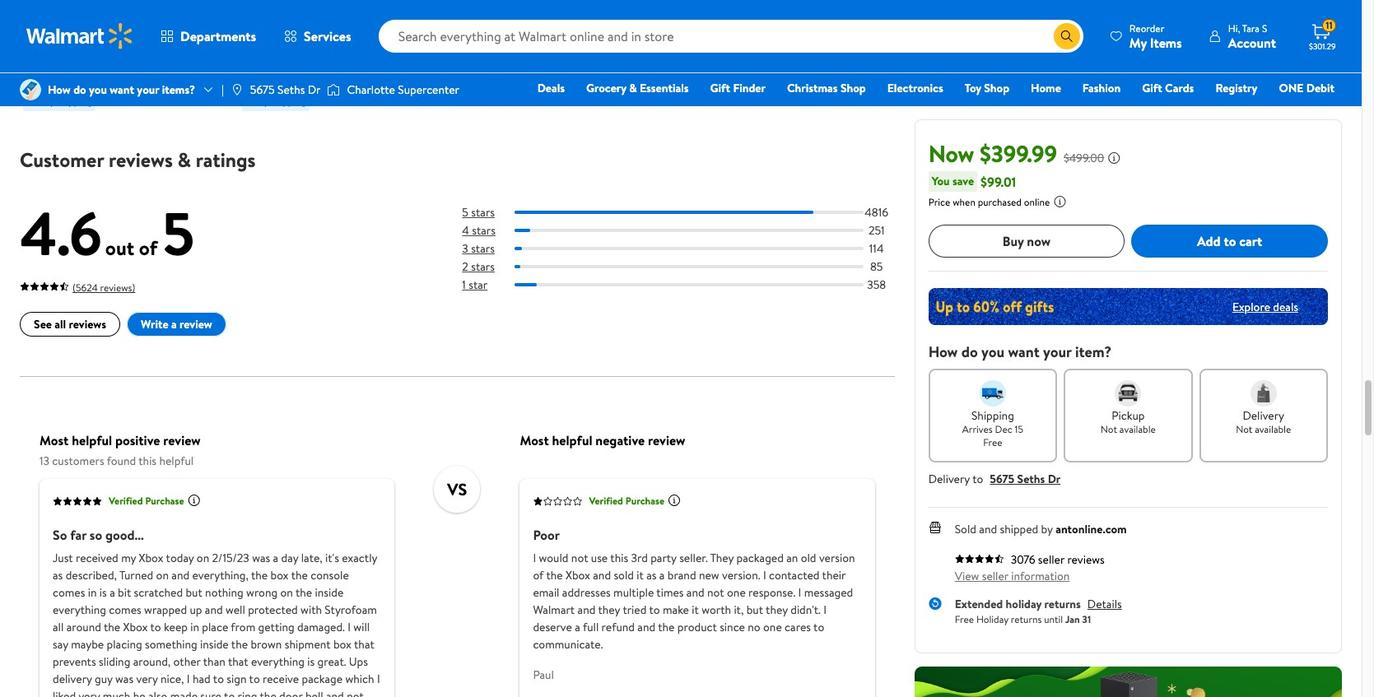 Task type: vqa. For each thing, say whether or not it's contained in the screenshot.
leftmost GAME
yes



Task type: describe. For each thing, give the bounding box(es) containing it.
add to cart
[[1197, 232, 1262, 250]]

negative
[[596, 432, 645, 450]]

stars for 5 stars
[[471, 205, 495, 221]]

which
[[345, 671, 374, 688]]

5675 seths dr
[[250, 81, 321, 98]]

bundle inside microsoft xbox series x gaming console bundle - 1tb ssd black xbox console and wireless controller with forza horizon 4 full game
[[73, 25, 112, 43]]

0 vertical spatial is
[[100, 585, 107, 601]]

- inside xbox series x gaming console bundle - 1tb ssd black flagship xbox console and wireless controller with sea of thieves full game
[[284, 25, 289, 43]]

- inside microsoft xbox elite series 2 core wireless controller - white/black
[[573, 25, 578, 43]]

microsoft xbox elite series 2 wireless controller - black
[[679, 7, 843, 43]]

all inside so far so good... just received my xbox today on 2/15/23 was a day late, it's exactly as described, turned on and everything, the box the console comes in is a bit scratched but nothing wrong on the inside everything comes wrapped up and well protected with styrofoam all around the xbox to keep in place from getting damaged. i will say maybe placing something inside the brown shipment box that prevents sliding around, other than that everything is great. ups delivery guy was very nice, i had to sign to receive package which i liked very much he also made sure to ring the door bell
[[53, 619, 64, 636]]

358
[[867, 277, 886, 294]]

1 vertical spatial comes
[[109, 602, 141, 618]]

1 horizontal spatial not
[[707, 585, 724, 601]]

series inside microsoft xbox series x gaming console bundle - 1tb ssd black xbox console and wireless controller with forza horizon 4 full game
[[113, 7, 147, 25]]

email
[[533, 585, 559, 601]]

it,
[[734, 602, 744, 618]]

to right cares
[[814, 619, 824, 636]]

xbox inside microsoft xbox elite series 2 wireless controller - black
[[738, 7, 766, 25]]

core
[[627, 7, 656, 25]]

3076 seller reviews
[[1011, 552, 1105, 568]]

1tb inside xbox series x gaming console bundle - 1tb ssd black flagship xbox console and wireless controller with sea of thieves full game
[[293, 25, 312, 43]]

how do you want your item?
[[928, 342, 1112, 362]]

maybe
[[71, 637, 104, 653]]

0 vertical spatial all
[[55, 317, 66, 333]]

buy now
[[1003, 232, 1051, 250]]

verified for good...
[[109, 495, 143, 509]]

reviews for 3076 seller reviews
[[1067, 552, 1105, 568]]

buy now button
[[928, 225, 1125, 258]]

a left late,
[[273, 550, 278, 567]]

poor
[[533, 526, 560, 544]]

a down party
[[659, 567, 665, 584]]

1 vertical spatial on
[[156, 567, 169, 584]]

when
[[953, 195, 976, 209]]

i left would
[[533, 550, 536, 567]]

getting
[[258, 619, 294, 636]]

(5624
[[72, 281, 98, 295]]

the down make
[[658, 619, 675, 636]]

also
[[148, 688, 168, 697]]

with for sea
[[304, 61, 328, 79]]

1 horizontal spatial it
[[692, 602, 699, 618]]

your for item?
[[1043, 342, 1072, 362]]

1 vertical spatial very
[[79, 688, 100, 697]]

1 horizontal spatial was
[[252, 550, 270, 567]]

shipping for wireless
[[494, 76, 530, 90]]

shipping arrives dec 15 free
[[962, 408, 1023, 450]]

0 vertical spatial that
[[354, 637, 374, 653]]

so far so good... just received my xbox today on 2/15/23 was a day late, it's exactly as described, turned on and everything, the box the console comes in is a bit scratched but nothing wrong on the inside everything comes wrapped up and well protected with styrofoam all around the xbox to keep in place from getting damaged. i will say maybe placing something inside the brown shipment box that prevents sliding around, other than that everything is great. ups delivery guy was very nice, i had to sign to receive package which i liked very much he also made sure to ring the door bell
[[53, 526, 380, 697]]

available for pickup
[[1120, 422, 1156, 436]]

essentials
[[640, 80, 689, 96]]

0 vertical spatial dr
[[308, 81, 321, 98]]

grocery
[[586, 80, 626, 96]]

holiday
[[1006, 596, 1042, 613]]

4816
[[865, 205, 888, 221]]

0 vertical spatial reviews
[[109, 146, 173, 174]]

tried
[[623, 602, 647, 618]]

1 horizontal spatial very
[[136, 671, 158, 688]]

with for forza
[[85, 61, 110, 79]]

write
[[141, 317, 168, 333]]

3+ day shipping for bundle
[[26, 94, 92, 108]]

messaged
[[804, 585, 853, 601]]

controller inside microsoft xbox series x gaming console bundle - 1tb ssd black xbox console and wireless controller with forza horizon 4 full game
[[23, 61, 82, 79]]

1 vertical spatial in
[[190, 619, 199, 636]]

i down packaged
[[763, 567, 766, 584]]

114
[[869, 241, 884, 257]]

shipping
[[972, 408, 1014, 424]]

3+ for microsoft xbox elite series 2 wireless controller - black
[[683, 76, 694, 90]]

damaged.
[[297, 619, 345, 636]]

the down from
[[231, 637, 248, 653]]

shop for christmas shop
[[841, 80, 866, 96]]

|
[[221, 81, 224, 98]]

x inside xbox series x gaming console bundle - 1tb ssd black flagship xbox console and wireless controller with sea of thieves full game
[[311, 7, 318, 25]]

to up ring
[[249, 671, 260, 688]]

0 vertical spatial inside
[[315, 585, 344, 601]]

3+ for microsoft xbox elite series 2 core wireless controller - white/black
[[464, 76, 475, 90]]

gift for gift cards
[[1142, 80, 1162, 96]]

version
[[819, 550, 855, 567]]

4.6
[[20, 192, 102, 275]]

purchase for not
[[626, 495, 664, 509]]

delivery to 5675 seths dr
[[928, 471, 1061, 487]]

stars for 2 stars
[[471, 259, 495, 276]]

3076
[[1011, 552, 1035, 568]]

didn't.
[[791, 602, 821, 618]]

write a review
[[141, 317, 212, 333]]

toy shop link
[[957, 79, 1017, 97]]

519
[[513, 50, 527, 64]]

had
[[193, 671, 211, 688]]

electronics
[[887, 80, 943, 96]]

turned
[[119, 567, 153, 584]]

4.6 out of 5
[[20, 192, 195, 275]]

1 horizontal spatial returns
[[1044, 596, 1081, 613]]

1 horizontal spatial on
[[197, 550, 209, 567]]

0 horizontal spatial 2
[[462, 259, 468, 276]]

2-day shipping
[[245, 94, 306, 108]]

old
[[801, 550, 816, 567]]

nothing
[[205, 585, 243, 601]]

the up wrong
[[251, 567, 268, 584]]

learn more about strikethrough prices image
[[1108, 151, 1121, 165]]

full for xbox series x gaming console bundle - 1tb ssd black flagship xbox console and wireless controller with sea of thieves full game
[[415, 61, 435, 79]]

1 horizontal spatial seths
[[1017, 471, 1045, 487]]

review for most helpful positive review 13 customers found this helpful
[[163, 432, 201, 450]]

 image for how
[[20, 79, 41, 100]]

bit
[[118, 585, 131, 601]]

so
[[53, 526, 67, 544]]

0 horizontal spatial returns
[[1011, 612, 1042, 626]]

most for most helpful negative review
[[520, 432, 549, 450]]

extended holiday returns details free holiday returns until jan 31
[[955, 596, 1122, 626]]

departments button
[[147, 16, 270, 56]]

i left had
[[187, 671, 190, 688]]

series inside microsoft xbox elite series 2 core wireless controller - white/black
[[579, 7, 614, 25]]

grocery & essentials
[[586, 80, 689, 96]]

verified purchase for not
[[589, 495, 664, 509]]

to down sign
[[224, 688, 235, 697]]

home link
[[1024, 79, 1069, 97]]

gift finder link
[[703, 79, 773, 97]]

price
[[928, 195, 950, 209]]

day for microsoft xbox elite series 2 core wireless controller - white/black
[[477, 76, 492, 90]]

but inside so far so good... just received my xbox today on 2/15/23 was a day late, it's exactly as described, turned on and everything, the box the console comes in is a bit scratched but nothing wrong on the inside everything comes wrapped up and well protected with styrofoam all around the xbox to keep in place from getting damaged. i will say maybe placing something inside the brown shipment box that prevents sliding around, other than that everything is great. ups delivery guy was very nice, i had to sign to receive package which i liked very much he also made sure to ring the door bell
[[186, 585, 202, 601]]

how do you want your items?
[[48, 81, 195, 98]]

of inside 4.6 out of 5
[[139, 234, 157, 262]]

day for microsoft xbox elite series 2 wireless controller - black
[[696, 76, 711, 90]]

1 vertical spatial 5675
[[990, 471, 1015, 487]]

with inside so far so good... just received my xbox today on 2/15/23 was a day late, it's exactly as described, turned on and everything, the box the console comes in is a bit scratched but nothing wrong on the inside everything comes wrapped up and well protected with styrofoam all around the xbox to keep in place from getting damaged. i will say maybe placing something inside the brown shipment box that prevents sliding around, other than that everything is great. ups delivery guy was very nice, i had to sign to receive package which i liked very much he also made sure to ring the door bell
[[301, 602, 322, 618]]

11 $301.29
[[1309, 18, 1336, 52]]

console
[[311, 567, 349, 584]]

gift for gift finder
[[710, 80, 730, 96]]

1 horizontal spatial one
[[763, 619, 782, 636]]

black inside microsoft xbox series x gaming console bundle - 1tb ssd black xbox console and wireless controller with forza horizon 4 full game
[[173, 25, 203, 43]]

reviews for see all reviews
[[69, 317, 106, 333]]

progress bar for 85
[[515, 266, 863, 269]]

walmart+
[[1286, 103, 1335, 119]]

great.
[[318, 654, 346, 670]]

intent image for shipping image
[[980, 380, 1006, 407]]

i down messaged
[[824, 602, 827, 618]]

black inside xbox series x gaming console bundle - 1tb ssd black flagship xbox console and wireless controller with sea of thieves full game
[[342, 25, 372, 43]]

(5624 reviews)
[[72, 281, 135, 295]]

1 vertical spatial that
[[228, 654, 248, 670]]

to left 5675 seths dr 'button'
[[973, 471, 983, 487]]

and inside xbox series x gaming console bundle - 1tb ssd black flagship xbox console and wireless controller with sea of thieves full game
[[323, 43, 343, 61]]

by
[[1041, 521, 1053, 538]]

door
[[279, 688, 303, 697]]

1 horizontal spatial is
[[307, 654, 315, 670]]

say
[[53, 637, 68, 653]]

now
[[1027, 232, 1051, 250]]

the down would
[[546, 567, 563, 584]]

0 horizontal spatial comes
[[53, 585, 85, 601]]

deals
[[537, 80, 565, 96]]

tara
[[1242, 21, 1260, 35]]

gaming inside microsoft xbox series x gaming console bundle - 1tb ssd black xbox console and wireless controller with forza horizon 4 full game
[[161, 7, 205, 25]]

0 horizontal spatial was
[[115, 671, 134, 688]]

how for how do you want your item?
[[928, 342, 958, 362]]

explore deals
[[1232, 298, 1298, 315]]

microsoft for controller
[[679, 7, 735, 25]]

party
[[651, 550, 677, 567]]

flagship
[[375, 25, 422, 43]]

do for how do you want your item?
[[961, 342, 978, 362]]

1 horizontal spatial helpful
[[159, 453, 194, 469]]

want for item?
[[1008, 342, 1040, 362]]

finder
[[733, 80, 766, 96]]

guy
[[95, 671, 113, 688]]

a left full
[[575, 619, 580, 636]]

a left "bit" at the left bottom of page
[[110, 585, 115, 601]]

home
[[1031, 80, 1061, 96]]

0 horizontal spatial 5
[[162, 192, 195, 275]]

- inside microsoft xbox elite series 2 wireless controller - black
[[792, 25, 797, 43]]

full
[[583, 619, 599, 636]]

xbox inside poor i would not use this 3rd party seller. they packaged an old version of the xbox and sold it as a brand new version. i contacted their email addresses multiple times and not one response. i messaged walmart and they tried to make it worth it, but they didn't. i deserve a full refund and the product since no one cares to communicate.
[[566, 567, 590, 584]]

one
[[1279, 80, 1304, 96]]

the down 'receive'
[[260, 688, 276, 697]]

up to sixty percent off deals. shop now. image
[[928, 288, 1328, 325]]

3+ day shipping for controller
[[683, 76, 749, 90]]

1 vertical spatial 4
[[462, 223, 469, 239]]

day inside so far so good... just received my xbox today on 2/15/23 was a day late, it's exactly as described, turned on and everything, the box the console comes in is a bit scratched but nothing wrong on the inside everything comes wrapped up and well protected with styrofoam all around the xbox to keep in place from getting damaged. i will say maybe placing something inside the brown shipment box that prevents sliding around, other than that everything is great. ups delivery guy was very nice, i had to sign to receive package which i liked very much he also made sure to ring the door bell
[[281, 550, 298, 567]]

sold and shipped by antonline.com
[[955, 521, 1127, 538]]

Walmart Site-Wide search field
[[378, 20, 1083, 53]]

customers
[[52, 453, 104, 469]]

add
[[1197, 232, 1221, 250]]

0 vertical spatial everything
[[53, 602, 106, 618]]

of inside poor i would not use this 3rd party seller. they packaged an old version of the xbox and sold it as a brand new version. i contacted their email addresses multiple times and not one response. i messaged walmart and they tried to make it worth it, but they didn't. i deserve a full refund and the product since no one cares to communicate.
[[533, 567, 544, 584]]

4 inside microsoft xbox series x gaming console bundle - 1tb ssd black xbox console and wireless controller with forza horizon 4 full game
[[195, 61, 203, 79]]

2/15/23
[[212, 550, 249, 567]]

package
[[302, 671, 343, 688]]

view seller information
[[955, 568, 1070, 585]]

use
[[591, 550, 608, 567]]

i right which
[[377, 671, 380, 688]]

0 horizontal spatial inside
[[200, 637, 229, 653]]

to up sure
[[213, 671, 224, 688]]

one debit link
[[1272, 79, 1342, 97]]

product group containing microsoft xbox elite series 2 core wireless controller - white/black
[[461, 0, 656, 118]]

the up "placing"
[[104, 619, 120, 636]]

walmart
[[533, 602, 575, 618]]

2 for microsoft xbox elite series 2 wireless controller - black
[[836, 7, 843, 25]]

sure
[[200, 688, 221, 697]]

0 horizontal spatial seths
[[278, 81, 305, 98]]

ring
[[238, 688, 257, 697]]

purchase for good...
[[145, 495, 184, 509]]

0 horizontal spatial not
[[571, 550, 588, 567]]

protected
[[248, 602, 298, 618]]

extended
[[955, 596, 1003, 613]]

0 horizontal spatial it
[[637, 567, 644, 584]]

 image for charlotte
[[327, 82, 340, 98]]

received
[[76, 550, 118, 567]]

shop for toy shop
[[984, 80, 1010, 96]]

 image for 5675
[[230, 83, 244, 96]]



Task type: locate. For each thing, give the bounding box(es) containing it.
their
[[822, 567, 846, 584]]

very down guy
[[79, 688, 100, 697]]

2 horizontal spatial on
[[280, 585, 293, 601]]

controller inside xbox series x gaming console bundle - 1tb ssd black flagship xbox console and wireless controller with sea of thieves full game
[[242, 61, 301, 79]]

bundle inside xbox series x gaming console bundle - 1tb ssd black flagship xbox console and wireless controller with sea of thieves full game
[[242, 25, 281, 43]]

1 available from the left
[[1120, 422, 1156, 436]]

stars down 3 stars
[[471, 259, 495, 276]]

ssd inside microsoft xbox series x gaming console bundle - 1tb ssd black xbox console and wireless controller with forza horizon 4 full game
[[146, 25, 170, 43]]

0 vertical spatial not
[[571, 550, 588, 567]]

- inside microsoft xbox series x gaming console bundle - 1tb ssd black xbox console and wireless controller with forza horizon 4 full game
[[115, 25, 120, 43]]

i left will
[[348, 619, 351, 636]]

1 horizontal spatial game
[[242, 79, 275, 98]]

1 vertical spatial of
[[139, 234, 157, 262]]

black up sea
[[342, 25, 372, 43]]

10
[[76, 68, 85, 82]]

1 vertical spatial reviews
[[69, 317, 106, 333]]

free for shipping
[[983, 436, 1002, 450]]

found
[[107, 453, 136, 469]]

services
[[304, 27, 351, 45]]

and
[[104, 43, 124, 61], [323, 43, 343, 61], [979, 521, 997, 538], [172, 567, 190, 584], [593, 567, 611, 584], [687, 585, 705, 601], [205, 602, 223, 618], [578, 602, 596, 618], [638, 619, 656, 636]]

microsoft xbox elite series 2 core wireless controller - white/black
[[461, 7, 656, 43]]

251
[[869, 223, 885, 239]]

shipping
[[494, 76, 530, 90], [713, 76, 749, 90], [57, 94, 92, 108], [271, 94, 306, 108]]

1 horizontal spatial elite
[[769, 7, 795, 25]]

delivery down intent image for delivery
[[1243, 408, 1285, 424]]

0 vertical spatial &
[[629, 80, 637, 96]]

1 horizontal spatial reviews
[[109, 146, 173, 174]]

-
[[115, 25, 120, 43], [284, 25, 289, 43], [573, 25, 578, 43], [792, 25, 797, 43]]

0 vertical spatial free
[[983, 436, 1002, 450]]

to right tried
[[649, 602, 660, 618]]

it's
[[325, 550, 339, 567]]

Search search field
[[378, 20, 1083, 53]]

0 horizontal spatial box
[[271, 567, 289, 584]]

black inside microsoft xbox elite series 2 wireless controller - black
[[800, 25, 830, 43]]

gift cards link
[[1135, 79, 1202, 97]]

1 microsoft from the left
[[23, 7, 79, 25]]

with inside microsoft xbox series x gaming console bundle - 1tb ssd black xbox console and wireless controller with forza horizon 4 full game
[[85, 61, 110, 79]]

4 - from the left
[[792, 25, 797, 43]]

available for delivery
[[1255, 422, 1291, 436]]

see all reviews link
[[20, 313, 120, 338]]

3 progress bar from the top
[[515, 248, 863, 251]]

view
[[955, 568, 979, 585]]

how for how do you want your items?
[[48, 81, 71, 98]]

5675 down dec
[[990, 471, 1015, 487]]

gaming inside xbox series x gaming console bundle - 1tb ssd black flagship xbox console and wireless controller with sea of thieves full game
[[321, 7, 365, 25]]

game inside xbox series x gaming console bundle - 1tb ssd black flagship xbox console and wireless controller with sea of thieves full game
[[242, 79, 275, 98]]

verified
[[109, 495, 143, 509], [589, 495, 623, 509]]

helpful for positive
[[72, 432, 112, 450]]

pickup
[[1112, 408, 1145, 424]]

than
[[203, 654, 225, 670]]

1 horizontal spatial 4
[[462, 223, 469, 239]]

1tb up "forza"
[[123, 25, 143, 43]]

product
[[677, 619, 717, 636]]

reorder my items
[[1130, 21, 1182, 51]]

shipping for bundle
[[57, 94, 92, 108]]

available down intent image for pickup at right
[[1120, 422, 1156, 436]]

1 horizontal spatial how
[[928, 342, 958, 362]]

elite up christmas
[[769, 7, 795, 25]]

legal information image
[[1053, 195, 1067, 208]]

seller down the 4.2578 stars out of 5, based on 3076 seller reviews element
[[982, 568, 1009, 585]]

it up product
[[692, 602, 699, 618]]

0 horizontal spatial on
[[156, 567, 169, 584]]

hi, tara s account
[[1228, 21, 1276, 51]]

1 as from the left
[[53, 567, 63, 584]]

items?
[[162, 81, 195, 98]]

2 microsoft from the left
[[461, 7, 516, 25]]

0 vertical spatial this
[[139, 453, 156, 469]]

3+ day shipping down 5756
[[683, 76, 749, 90]]

0 horizontal spatial delivery
[[928, 471, 970, 487]]

full inside microsoft xbox series x gaming console bundle - 1tb ssd black xbox console and wireless controller with forza horizon 4 full game
[[23, 79, 43, 98]]

1 horizontal spatial 3+ day shipping
[[464, 76, 530, 90]]

2 x from the left
[[311, 7, 318, 25]]

series up "forza"
[[113, 7, 147, 25]]

1 horizontal spatial that
[[354, 637, 374, 653]]

day for xbox series x gaming console bundle - 1tb ssd black flagship xbox console and wireless controller with sea of thieves full game
[[254, 94, 269, 108]]

walmart image
[[26, 23, 133, 49]]

1 horizontal spatial box
[[333, 637, 352, 653]]

hi,
[[1228, 21, 1240, 35]]

ssd inside xbox series x gaming console bundle - 1tb ssd black flagship xbox console and wireless controller with sea of thieves full game
[[315, 25, 339, 43]]

helpful up verified purchase information image
[[159, 453, 194, 469]]

of up 'email'
[[533, 567, 544, 584]]

with up damaged.
[[301, 602, 322, 618]]

1 horizontal spatial free
[[983, 436, 1002, 450]]

inside up "than"
[[200, 637, 229, 653]]

toy
[[965, 80, 981, 96]]

inside
[[315, 585, 344, 601], [200, 637, 229, 653]]

microsoft for wireless
[[461, 7, 516, 25]]

controller inside microsoft xbox elite series 2 core wireless controller - white/black
[[511, 25, 570, 43]]

0 horizontal spatial want
[[110, 81, 134, 98]]

new
[[699, 567, 719, 584]]

the down "console"
[[296, 585, 312, 601]]

0 horizontal spatial gaming
[[161, 7, 205, 25]]

0 horizontal spatial 5675
[[250, 81, 275, 98]]

to inside button
[[1224, 232, 1236, 250]]

3 - from the left
[[573, 25, 578, 43]]

2 gift from the left
[[1142, 80, 1162, 96]]

verified purchase information image
[[187, 494, 201, 508]]

 image down sea
[[327, 82, 340, 98]]

seths
[[278, 81, 305, 98], [1017, 471, 1045, 487]]

game for xbox series x gaming console bundle - 1tb ssd black flagship xbox console and wireless controller with sea of thieves full game
[[242, 79, 275, 98]]

stars for 4 stars
[[472, 223, 496, 239]]

reviews
[[109, 146, 173, 174], [69, 317, 106, 333], [1067, 552, 1105, 568]]

this inside poor i would not use this 3rd party seller. they packaged an old version of the xbox and sold it as a brand new version. i contacted their email addresses multiple times and not one response. i messaged walmart and they tried to make it worth it, but they didn't. i deserve a full refund and the product since no one cares to communicate.
[[610, 550, 628, 567]]

free inside the shipping arrives dec 15 free
[[983, 436, 1002, 450]]

most for most helpful positive review 13 customers found this helpful
[[40, 432, 69, 450]]

 image
[[20, 79, 41, 100], [327, 82, 340, 98], [230, 83, 244, 96]]

do down walmart image
[[73, 81, 86, 98]]

your down "forza"
[[137, 81, 159, 98]]

game down walmart image
[[46, 79, 80, 98]]

1 gift from the left
[[710, 80, 730, 96]]

0 vertical spatial seths
[[278, 81, 305, 98]]

placing
[[107, 637, 142, 653]]

1 vertical spatial but
[[746, 602, 763, 618]]

2 stars
[[462, 259, 495, 276]]

verified up use
[[589, 495, 623, 509]]

progress bar for 251
[[515, 229, 863, 233]]

christmas
[[787, 80, 838, 96]]

1 horizontal spatial everything
[[251, 654, 305, 670]]

1 progress bar from the top
[[515, 211, 863, 214]]

day left late,
[[281, 550, 298, 567]]

microsoft inside microsoft xbox series x gaming console bundle - 1tb ssd black xbox console and wireless controller with forza horizon 4 full game
[[23, 7, 79, 25]]

0 horizontal spatial &
[[178, 146, 191, 174]]

not for pickup
[[1101, 422, 1117, 436]]

day up customer on the top left
[[40, 94, 55, 108]]

on
[[197, 550, 209, 567], [156, 567, 169, 584], [280, 585, 293, 601]]

0 horizontal spatial bundle
[[73, 25, 112, 43]]

wireless inside microsoft xbox series x gaming console bundle - 1tb ssd black xbox console and wireless controller with forza horizon 4 full game
[[128, 43, 175, 61]]

day for microsoft xbox series x gaming console bundle - 1tb ssd black xbox console and wireless controller with forza horizon 4 full game
[[40, 94, 55, 108]]

that up sign
[[228, 654, 248, 670]]

services button
[[270, 16, 365, 56]]

1 vertical spatial box
[[333, 637, 352, 653]]

1 series from the left
[[113, 7, 147, 25]]

stars right the 3
[[471, 241, 495, 257]]

brand
[[668, 567, 696, 584]]

31
[[1082, 612, 1091, 626]]

shop right toy
[[984, 80, 1010, 96]]

0 horizontal spatial one
[[727, 585, 746, 601]]

1 - from the left
[[115, 25, 120, 43]]

1 horizontal spatial comes
[[109, 602, 141, 618]]

verified for not
[[589, 495, 623, 509]]

2 not from the left
[[1236, 422, 1253, 436]]

intent image for delivery image
[[1251, 380, 1277, 407]]

progress bar for 4816
[[515, 211, 863, 214]]

controller up 5675 seths dr
[[242, 61, 301, 79]]

helpful for negative
[[552, 432, 592, 450]]

this up sold
[[610, 550, 628, 567]]

5 progress bar from the top
[[515, 284, 863, 287]]

full inside xbox series x gaming console bundle - 1tb ssd black flagship xbox console and wireless controller with sea of thieves full game
[[415, 61, 435, 79]]

0 horizontal spatial seller
[[982, 568, 1009, 585]]

review for most helpful negative review
[[648, 432, 685, 450]]

1 horizontal spatial purchase
[[626, 495, 664, 509]]

0 horizontal spatial your
[[137, 81, 159, 98]]

with right 10
[[85, 61, 110, 79]]

2 shop from the left
[[984, 80, 1010, 96]]

now $399.99
[[928, 138, 1057, 170]]

well
[[226, 602, 245, 618]]

wireless inside microsoft xbox elite series 2 core wireless controller - white/black
[[461, 25, 508, 43]]

product group containing microsoft xbox series x gaming console bundle - 1tb ssd black xbox console and wireless controller with forza horizon 4 full game
[[23, 0, 219, 118]]

0 horizontal spatial x
[[151, 7, 158, 25]]

1 horizontal spatial in
[[190, 619, 199, 636]]

2 product group from the left
[[242, 0, 437, 118]]

2 vertical spatial on
[[280, 585, 293, 601]]

wireless inside xbox series x gaming console bundle - 1tb ssd black flagship xbox console and wireless controller with sea of thieves full game
[[346, 43, 394, 61]]

delivery for not
[[1243, 408, 1285, 424]]

2 purchase from the left
[[626, 495, 664, 509]]

not inside pickup not available
[[1101, 422, 1117, 436]]

not
[[1101, 422, 1117, 436], [1236, 422, 1253, 436]]

0 horizontal spatial full
[[23, 79, 43, 98]]

day
[[477, 76, 492, 90], [696, 76, 711, 90], [40, 94, 55, 108], [254, 94, 269, 108], [281, 550, 298, 567]]

most helpful positive review 13 customers found this helpful
[[40, 432, 201, 469]]

seller right 3076
[[1038, 552, 1065, 568]]

seller for 3076
[[1038, 552, 1065, 568]]

of right sea
[[355, 61, 367, 79]]

1 horizontal spatial do
[[961, 342, 978, 362]]

s
[[1262, 21, 1267, 35]]

as inside poor i would not use this 3rd party seller. they packaged an old version of the xbox and sold it as a brand new version. i contacted their email addresses multiple times and not one response. i messaged walmart and they tried to make it worth it, but they didn't. i deserve a full refund and the product since no one cares to communicate.
[[647, 567, 657, 584]]

review right positive
[[163, 432, 201, 450]]

- up christmas
[[792, 25, 797, 43]]

verified purchase up good...
[[109, 495, 184, 509]]

1 1tb from the left
[[123, 25, 143, 43]]

1 gaming from the left
[[161, 7, 205, 25]]

day right essentials
[[696, 76, 711, 90]]

wrapped
[[144, 602, 187, 618]]

elite inside microsoft xbox elite series 2 core wireless controller - white/black
[[551, 7, 576, 25]]

0 horizontal spatial in
[[88, 585, 97, 601]]

they down response.
[[766, 602, 788, 618]]

1tb up 7
[[293, 25, 312, 43]]

1 horizontal spatial verified
[[589, 495, 623, 509]]

2 horizontal spatial black
[[800, 25, 830, 43]]

4 right 'horizon'
[[195, 61, 203, 79]]

shipping down 5756
[[713, 76, 749, 90]]

to down wrapped
[[150, 619, 161, 636]]

2 inside microsoft xbox elite series 2 core wireless controller - white/black
[[617, 7, 624, 25]]

2 1tb from the left
[[293, 25, 312, 43]]

response.
[[749, 585, 796, 601]]

comes down "bit" at the left bottom of page
[[109, 602, 141, 618]]

wireless inside microsoft xbox elite series 2 wireless controller - black
[[679, 25, 727, 43]]

you right 10
[[89, 81, 107, 98]]

1 not from the left
[[1101, 422, 1117, 436]]

of inside xbox series x gaming console bundle - 1tb ssd black flagship xbox console and wireless controller with sea of thieves full game
[[355, 61, 367, 79]]

a inside write a review link
[[171, 317, 177, 333]]

free left 'holiday' on the right bottom
[[955, 612, 974, 626]]

pickup not available
[[1101, 408, 1156, 436]]

13
[[40, 453, 49, 469]]

2 ssd from the left
[[315, 25, 339, 43]]

1 vertical spatial everything
[[251, 654, 305, 670]]

verified purchase for good...
[[109, 495, 184, 509]]

2 bundle from the left
[[242, 25, 281, 43]]

this inside most helpful positive review 13 customers found this helpful
[[139, 453, 156, 469]]

see all reviews
[[34, 317, 106, 333]]

and inside microsoft xbox series x gaming console bundle - 1tb ssd black xbox console and wireless controller with forza horizon 4 full game
[[104, 43, 124, 61]]

3
[[462, 241, 468, 257]]

do for how do you want your items?
[[73, 81, 86, 98]]

1 horizontal spatial most
[[520, 432, 549, 450]]

you for how do you want your item?
[[981, 342, 1005, 362]]

shipping for -
[[271, 94, 306, 108]]

product group containing xbox series x gaming console bundle - 1tb ssd black flagship xbox console and wireless controller with sea of thieves full game
[[242, 0, 437, 118]]

microsoft up 5756
[[679, 7, 735, 25]]

2 - from the left
[[284, 25, 289, 43]]

4 progress bar from the top
[[515, 266, 863, 269]]

1 vertical spatial inside
[[200, 637, 229, 653]]

0 horizontal spatial verified
[[109, 495, 143, 509]]

series left the core
[[579, 7, 614, 25]]

0 horizontal spatial reviews
[[69, 317, 106, 333]]

7
[[294, 68, 299, 82]]

0 vertical spatial in
[[88, 585, 97, 601]]

elite for controller
[[551, 7, 576, 25]]

most inside most helpful positive review 13 customers found this helpful
[[40, 432, 69, 450]]

2 most from the left
[[520, 432, 549, 450]]

multiple
[[613, 585, 654, 601]]

4 product group from the left
[[679, 0, 875, 118]]

2 inside microsoft xbox elite series 2 wireless controller - black
[[836, 7, 843, 25]]

game for microsoft xbox series x gaming console bundle - 1tb ssd black xbox console and wireless controller with forza horizon 4 full game
[[46, 79, 80, 98]]

progress bar for 358
[[515, 284, 863, 287]]

exactly
[[342, 550, 377, 567]]

available inside delivery not available
[[1255, 422, 1291, 436]]

not for delivery
[[1236, 422, 1253, 436]]

other
[[173, 654, 201, 670]]

available down intent image for delivery
[[1255, 422, 1291, 436]]

is down described,
[[100, 585, 107, 601]]

ssd up 'horizon'
[[146, 25, 170, 43]]

1tb inside microsoft xbox series x gaming console bundle - 1tb ssd black xbox console and wireless controller with forza horizon 4 full game
[[123, 25, 143, 43]]

1 most from the left
[[40, 432, 69, 450]]

2 game from the left
[[242, 79, 275, 98]]

verified purchase information image
[[668, 494, 681, 508]]

1 vertical spatial one
[[763, 619, 782, 636]]

- up "forza"
[[115, 25, 120, 43]]

1 horizontal spatial dr
[[1048, 471, 1061, 487]]

microsoft inside microsoft xbox elite series 2 core wireless controller - white/black
[[461, 7, 516, 25]]

2 gaming from the left
[[321, 7, 365, 25]]

2 horizontal spatial  image
[[327, 82, 340, 98]]

0 vertical spatial it
[[637, 567, 644, 584]]

2 verified purchase from the left
[[589, 495, 664, 509]]

stars down 5 stars
[[472, 223, 496, 239]]

2 left the core
[[617, 7, 624, 25]]

sign
[[227, 671, 247, 688]]

1 purchase from the left
[[145, 495, 184, 509]]

0 horizontal spatial available
[[1120, 422, 1156, 436]]

available inside pickup not available
[[1120, 422, 1156, 436]]

1 they from the left
[[598, 602, 620, 618]]

seller for view
[[982, 568, 1009, 585]]

1 horizontal spatial 5
[[462, 205, 468, 221]]

0 horizontal spatial  image
[[20, 79, 41, 100]]

1 verified from the left
[[109, 495, 143, 509]]

$399.99
[[980, 138, 1057, 170]]

1 vertical spatial was
[[115, 671, 134, 688]]

1 ssd from the left
[[146, 25, 170, 43]]

dr up by at the bottom
[[1048, 471, 1061, 487]]

gift
[[710, 80, 730, 96], [1142, 80, 1162, 96]]

1 game from the left
[[46, 79, 80, 98]]

review right write
[[180, 317, 212, 333]]

place
[[202, 619, 228, 636]]

5 right out
[[162, 192, 195, 275]]

4.2578 stars out of 5, based on 3076 seller reviews element
[[955, 554, 1004, 564]]

0 horizontal spatial black
[[173, 25, 203, 43]]

1 x from the left
[[151, 7, 158, 25]]

of right out
[[139, 234, 157, 262]]

1 verified purchase from the left
[[109, 495, 184, 509]]

1 product group from the left
[[23, 0, 219, 118]]

1 vertical spatial your
[[1043, 342, 1072, 362]]

on right today
[[197, 550, 209, 567]]

that
[[354, 637, 374, 653], [228, 654, 248, 670]]

elite for -
[[769, 7, 795, 25]]

dr
[[308, 81, 321, 98], [1048, 471, 1061, 487]]

4 series from the left
[[798, 7, 833, 25]]

want for items?
[[110, 81, 134, 98]]

make
[[663, 602, 689, 618]]

2 horizontal spatial microsoft
[[679, 7, 735, 25]]

1 vertical spatial not
[[707, 585, 724, 601]]

3 product group from the left
[[461, 0, 656, 118]]

1 vertical spatial you
[[981, 342, 1005, 362]]

0 vertical spatial one
[[727, 585, 746, 601]]

 image right |
[[230, 83, 244, 96]]

as inside so far so good... just received my xbox today on 2/15/23 was a day late, it's exactly as described, turned on and everything, the box the console comes in is a bit scratched but nothing wrong on the inside everything comes wrapped up and well protected with styrofoam all around the xbox to keep in place from getting damaged. i will say maybe placing something inside the brown shipment box that prevents sliding around, other than that everything is great. ups delivery guy was very nice, i had to sign to receive package which i liked very much he also made sure to ring the door bell
[[53, 567, 63, 584]]

brown
[[251, 637, 282, 653]]

controller up 5756
[[730, 25, 789, 43]]

review inside most helpful positive review 13 customers found this helpful
[[163, 432, 201, 450]]

1 vertical spatial &
[[178, 146, 191, 174]]

1 vertical spatial it
[[692, 602, 699, 618]]

i down the contacted
[[798, 585, 801, 601]]

not inside delivery not available
[[1236, 422, 1253, 436]]

bundle up 5675 seths dr
[[242, 25, 281, 43]]

2 as from the left
[[647, 567, 657, 584]]

0 horizontal spatial they
[[598, 602, 620, 618]]

2 down the 3
[[462, 259, 468, 276]]

seths right 2-
[[278, 81, 305, 98]]

intent image for pickup image
[[1115, 380, 1141, 407]]

0 horizontal spatial of
[[139, 234, 157, 262]]

3 series from the left
[[579, 7, 614, 25]]

0 horizontal spatial ssd
[[146, 25, 170, 43]]

2 available from the left
[[1255, 422, 1291, 436]]

3+ day shipping for wireless
[[464, 76, 530, 90]]

1 horizontal spatial gift
[[1142, 80, 1162, 96]]

2 progress bar from the top
[[515, 229, 863, 233]]

was up "much" on the left of the page
[[115, 671, 134, 688]]

times
[[657, 585, 684, 601]]

explore
[[1232, 298, 1270, 315]]

ssd up sea
[[315, 25, 339, 43]]

2 series from the left
[[273, 7, 307, 25]]

series inside microsoft xbox elite series 2 wireless controller - black
[[798, 7, 833, 25]]

purchase left verified purchase information icon
[[626, 495, 664, 509]]

electronics link
[[880, 79, 951, 97]]

3+ left gift finder
[[683, 76, 694, 90]]

shop inside "link"
[[841, 80, 866, 96]]

2 for microsoft xbox elite series 2 core wireless controller - white/black
[[617, 7, 624, 25]]

controller inside microsoft xbox elite series 2 wireless controller - black
[[730, 25, 789, 43]]

series inside xbox series x gaming console bundle - 1tb ssd black flagship xbox console and wireless controller with sea of thieves full game
[[273, 7, 307, 25]]

everything up around
[[53, 602, 106, 618]]

this down positive
[[139, 453, 156, 469]]

game inside microsoft xbox series x gaming console bundle - 1tb ssd black xbox console and wireless controller with forza horizon 4 full game
[[46, 79, 80, 98]]

1 horizontal spatial &
[[629, 80, 637, 96]]

3+ up customer on the top left
[[26, 94, 38, 108]]

2 they from the left
[[766, 602, 788, 618]]

0 vertical spatial was
[[252, 550, 270, 567]]

stars
[[471, 205, 495, 221], [472, 223, 496, 239], [471, 241, 495, 257], [471, 259, 495, 276]]

free for extended
[[955, 612, 974, 626]]

0 horizontal spatial that
[[228, 654, 248, 670]]

2 black from the left
[[342, 25, 372, 43]]

0 horizontal spatial microsoft
[[23, 7, 79, 25]]

one up it,
[[727, 585, 746, 601]]

progress bar for 114
[[515, 248, 863, 251]]

0 horizontal spatial how
[[48, 81, 71, 98]]

1 black from the left
[[173, 25, 203, 43]]

full left 10
[[23, 79, 43, 98]]

search icon image
[[1060, 30, 1074, 43]]

a
[[171, 317, 177, 333], [273, 550, 278, 567], [659, 567, 665, 584], [110, 585, 115, 601], [575, 619, 580, 636]]

elite inside microsoft xbox elite series 2 wireless controller - black
[[769, 7, 795, 25]]

5756
[[732, 50, 753, 64]]

now
[[928, 138, 974, 170]]

0 vertical spatial delivery
[[1243, 408, 1285, 424]]

positive
[[115, 432, 160, 450]]

0 horizontal spatial helpful
[[72, 432, 112, 450]]

write a review link
[[127, 313, 226, 338]]

0 horizontal spatial as
[[53, 567, 63, 584]]

microsoft inside microsoft xbox elite series 2 wireless controller - black
[[679, 7, 735, 25]]

& left ratings
[[178, 146, 191, 174]]

0 vertical spatial do
[[73, 81, 86, 98]]

box
[[271, 567, 289, 584], [333, 637, 352, 653]]

bundle up 10
[[73, 25, 112, 43]]

3 black from the left
[[800, 25, 830, 43]]

do up 'shipping' on the bottom right of page
[[961, 342, 978, 362]]

3+ for microsoft xbox series x gaming console bundle - 1tb ssd black xbox console and wireless controller with forza horizon 4 full game
[[26, 94, 38, 108]]

holiday
[[976, 612, 1009, 626]]

1 bundle from the left
[[73, 25, 112, 43]]

far
[[70, 526, 86, 544]]

today
[[166, 550, 194, 567]]

2 elite from the left
[[769, 7, 795, 25]]

0 vertical spatial of
[[355, 61, 367, 79]]

4 up the 3
[[462, 223, 469, 239]]

it right sold
[[637, 567, 644, 584]]

reviews down how do you want your items?
[[109, 146, 173, 174]]

your for items?
[[137, 81, 159, 98]]

product group containing microsoft xbox elite series 2 wireless controller - black
[[679, 0, 875, 118]]

stars for 3 stars
[[471, 241, 495, 257]]

free inside the extended holiday returns details free holiday returns until jan 31
[[955, 612, 974, 626]]

review right the negative
[[648, 432, 685, 450]]

but inside poor i would not use this 3rd party seller. they packaged an old version of the xbox and sold it as a brand new version. i contacted their email addresses multiple times and not one response. i messaged walmart and they tried to make it worth it, but they didn't. i deserve a full refund and the product since no one cares to communicate.
[[746, 602, 763, 618]]

you
[[89, 81, 107, 98], [981, 342, 1005, 362]]

microsoft for bundle
[[23, 7, 79, 25]]

microsoft up 10
[[23, 7, 79, 25]]

everything up 'receive'
[[251, 654, 305, 670]]

1 vertical spatial want
[[1008, 342, 1040, 362]]

helpful left the negative
[[552, 432, 592, 450]]

1 vertical spatial is
[[307, 654, 315, 670]]

shipping for controller
[[713, 76, 749, 90]]

you for how do you want your items?
[[89, 81, 107, 98]]

0 horizontal spatial verified purchase
[[109, 495, 184, 509]]

thieves
[[370, 61, 412, 79]]

1 elite from the left
[[551, 7, 576, 25]]

x up 'horizon'
[[151, 7, 158, 25]]

packaged
[[737, 550, 784, 567]]

delivery for to
[[928, 471, 970, 487]]

1 horizontal spatial this
[[610, 550, 628, 567]]

progress bar
[[515, 211, 863, 214], [515, 229, 863, 233], [515, 248, 863, 251], [515, 266, 863, 269], [515, 284, 863, 287]]

but
[[186, 585, 202, 601], [746, 602, 763, 618]]

returns left until
[[1011, 612, 1042, 626]]

is
[[100, 585, 107, 601], [307, 654, 315, 670]]

delivery inside delivery not available
[[1243, 408, 1285, 424]]

2 horizontal spatial helpful
[[552, 432, 592, 450]]

3 microsoft from the left
[[679, 7, 735, 25]]

1 horizontal spatial 2
[[617, 7, 624, 25]]

xbox
[[82, 7, 110, 25], [242, 7, 270, 25], [519, 7, 547, 25], [738, 7, 766, 25], [23, 43, 51, 61], [242, 43, 270, 61], [139, 550, 163, 567], [566, 567, 590, 584], [123, 619, 148, 636]]

1 horizontal spatial seller
[[1038, 552, 1065, 568]]

but right it,
[[746, 602, 763, 618]]

full for microsoft xbox series x gaming console bundle - 1tb ssd black xbox console and wireless controller with forza horizon 4 full game
[[23, 79, 43, 98]]

the down late,
[[291, 567, 308, 584]]

$499.00
[[1064, 150, 1104, 166]]

elite left 'white/black'
[[551, 7, 576, 25]]

with inside xbox series x gaming console bundle - 1tb ssd black flagship xbox console and wireless controller with sea of thieves full game
[[304, 61, 328, 79]]

1 horizontal spatial delivery
[[1243, 408, 1285, 424]]

xbox inside microsoft xbox elite series 2 core wireless controller - white/black
[[519, 7, 547, 25]]

1 horizontal spatial want
[[1008, 342, 1040, 362]]

series up christmas
[[798, 7, 833, 25]]

x inside microsoft xbox series x gaming console bundle - 1tb ssd black xbox console and wireless controller with forza horizon 4 full game
[[151, 7, 158, 25]]

purchased
[[978, 195, 1022, 209]]

0 vertical spatial you
[[89, 81, 107, 98]]

1 horizontal spatial they
[[766, 602, 788, 618]]

delivery
[[53, 671, 92, 688]]

late,
[[301, 550, 323, 567]]

2 horizontal spatial 2
[[836, 7, 843, 25]]

product group
[[23, 0, 219, 118], [242, 0, 437, 118], [461, 0, 656, 118], [679, 0, 875, 118]]

1 shop from the left
[[841, 80, 866, 96]]

2 verified from the left
[[589, 495, 623, 509]]

not up worth on the bottom of page
[[707, 585, 724, 601]]

microsoft xbox series x gaming console bundle - 1tb ssd black xbox console and wireless controller with forza horizon 4 full game
[[23, 7, 205, 98]]

box up great.
[[333, 637, 352, 653]]



